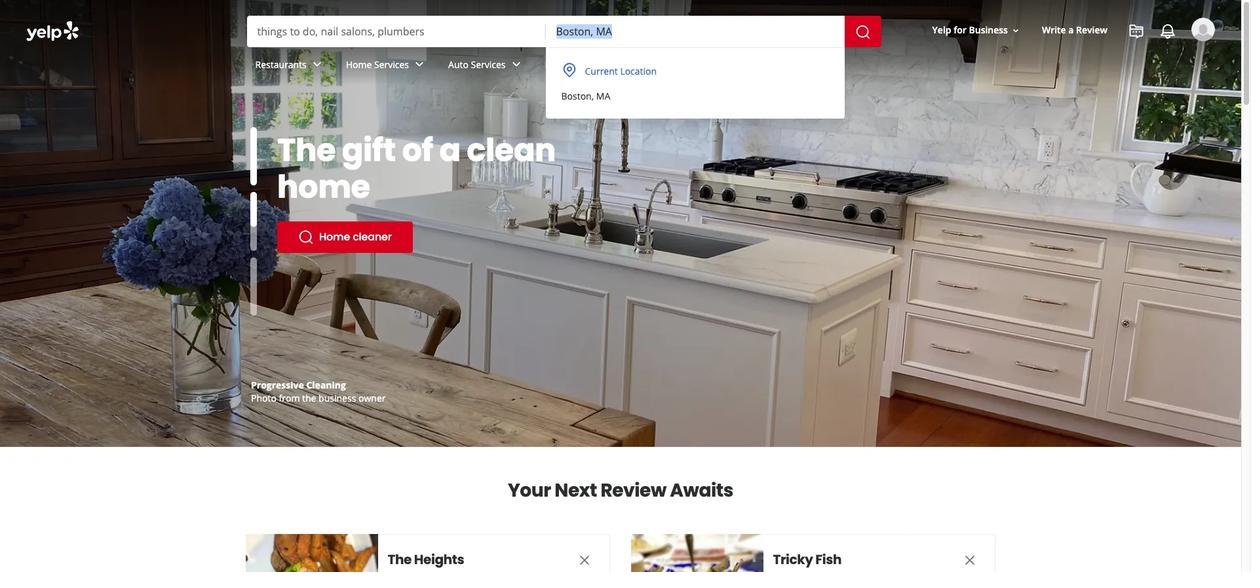 Task type: vqa. For each thing, say whether or not it's contained in the screenshot.
the Stuyvesant
no



Task type: describe. For each thing, give the bounding box(es) containing it.
dismiss card image for tricky fish
[[962, 552, 978, 568]]

auto services link
[[438, 47, 534, 85]]

the gift of a clean home
[[277, 128, 556, 209]]

photo of tricky fish image
[[631, 534, 763, 572]]

write
[[1042, 24, 1066, 36]]

tricky
[[773, 550, 813, 569]]

awaits
[[670, 478, 733, 503]]

24 chevron down v2 image
[[412, 57, 427, 72]]

none search field inside search box
[[247, 16, 884, 47]]

business categories element
[[245, 47, 1215, 85]]

progressive cleaning link
[[251, 379, 346, 391]]

boston, ma
[[561, 90, 610, 102]]

the heights link
[[388, 550, 552, 569]]

of
[[402, 128, 433, 172]]

home for home cleaner
[[319, 229, 350, 244]]

user actions element
[[922, 16, 1233, 97]]

your next review awaits
[[508, 478, 733, 503]]

the for the heights
[[388, 550, 412, 569]]

search image
[[855, 24, 871, 40]]

cleaning
[[306, 379, 346, 391]]

home
[[277, 165, 370, 209]]

restaurants
[[255, 58, 307, 71]]

from
[[279, 392, 300, 404]]

tricky fish
[[773, 550, 842, 569]]

24 chevron down v2 image for more
[[570, 57, 586, 72]]

restaurants link
[[245, 47, 335, 85]]

review for next
[[601, 478, 666, 503]]

brad k. image
[[1191, 18, 1215, 41]]

tricky fish link
[[773, 550, 937, 569]]

ma
[[596, 90, 610, 102]]

auto
[[448, 58, 469, 71]]

photo
[[251, 392, 276, 404]]

none search field containing yelp for business
[[0, 0, 1241, 140]]

current location
[[585, 65, 657, 77]]

explore banner section banner
[[0, 0, 1241, 447]]

home services
[[346, 58, 409, 71]]

location
[[620, 65, 657, 77]]

24 chevron down v2 image for auto services
[[508, 57, 524, 72]]

home services link
[[335, 47, 438, 85]]

yelp
[[932, 24, 951, 36]]

fish
[[816, 550, 842, 569]]

photo of the heights image
[[246, 534, 378, 572]]

owner
[[358, 392, 386, 404]]

16 chevron down v2 image
[[1010, 25, 1021, 36]]

for
[[954, 24, 967, 36]]

boston, ma link
[[553, 85, 834, 108]]

current location link
[[553, 58, 837, 85]]

services for home services
[[374, 58, 409, 71]]

more link
[[534, 47, 597, 85]]



Task type: locate. For each thing, give the bounding box(es) containing it.
  text field inside search field
[[556, 24, 834, 39]]

1 horizontal spatial a
[[1068, 24, 1074, 36]]

1 vertical spatial review
[[601, 478, 666, 503]]

dismiss card image
[[577, 552, 592, 568], [962, 552, 978, 568]]

progressive
[[251, 379, 304, 391]]

none field find
[[257, 24, 535, 39]]

0 horizontal spatial a
[[439, 128, 460, 172]]

1 vertical spatial home
[[319, 229, 350, 244]]

1 vertical spatial a
[[439, 128, 460, 172]]

a right the of on the top left
[[439, 128, 460, 172]]

the
[[302, 392, 316, 404]]

1 vertical spatial the
[[388, 550, 412, 569]]

24 chevron down v2 image right restaurants
[[309, 57, 325, 72]]

home inside business categories element
[[346, 58, 372, 71]]

review inside user actions element
[[1076, 24, 1108, 36]]

24 chevron down v2 image right auto services
[[508, 57, 524, 72]]

business
[[969, 24, 1008, 36]]

the inside the gift of a clean home
[[277, 128, 336, 172]]

24 chevron down v2 image
[[309, 57, 325, 72], [508, 57, 524, 72], [570, 57, 586, 72]]

the left gift
[[277, 128, 336, 172]]

notifications image
[[1160, 24, 1176, 39]]

home cleaner link
[[277, 222, 413, 253]]

0 horizontal spatial 24 chevron down v2 image
[[309, 57, 325, 72]]

0 horizontal spatial the
[[277, 128, 336, 172]]

None field
[[257, 24, 535, 39], [556, 24, 834, 39], [556, 24, 834, 39]]

0 vertical spatial the
[[277, 128, 336, 172]]

a
[[1068, 24, 1074, 36], [439, 128, 460, 172]]

heights
[[414, 550, 464, 569]]

cleaner
[[353, 229, 392, 244]]

review right next
[[601, 478, 666, 503]]

Near text field
[[556, 24, 834, 39]]

1 horizontal spatial services
[[471, 58, 506, 71]]

the heights
[[388, 550, 464, 569]]

  text field
[[556, 24, 834, 39]]

1 horizontal spatial dismiss card image
[[962, 552, 978, 568]]

0 vertical spatial home
[[346, 58, 372, 71]]

a right write
[[1068, 24, 1074, 36]]

1 horizontal spatial review
[[1076, 24, 1108, 36]]

the left heights
[[388, 550, 412, 569]]

home for home services
[[346, 58, 372, 71]]

3 24 chevron down v2 image from the left
[[570, 57, 586, 72]]

1 24 chevron down v2 image from the left
[[309, 57, 325, 72]]

a inside the gift of a clean home
[[439, 128, 460, 172]]

clean
[[467, 128, 556, 172]]

services right auto
[[471, 58, 506, 71]]

2 horizontal spatial 24 chevron down v2 image
[[570, 57, 586, 72]]

review right write
[[1076, 24, 1108, 36]]

24 marker v2 image
[[561, 63, 577, 78]]

the for the gift of a clean home
[[277, 128, 336, 172]]

1 select slide image from the top
[[250, 127, 257, 186]]

24 chevron down v2 image right more on the left top of the page
[[570, 57, 586, 72]]

write a review link
[[1037, 19, 1113, 42]]

home cleaner
[[319, 229, 392, 244]]

home
[[346, 58, 372, 71], [319, 229, 350, 244]]

0 vertical spatial a
[[1068, 24, 1074, 36]]

2 dismiss card image from the left
[[962, 552, 978, 568]]

Find text field
[[257, 24, 535, 39]]

review for a
[[1076, 24, 1108, 36]]

1 horizontal spatial the
[[388, 550, 412, 569]]

more
[[545, 58, 568, 71]]

home inside 'link'
[[319, 229, 350, 244]]

review
[[1076, 24, 1108, 36], [601, 478, 666, 503]]

services
[[374, 58, 409, 71], [471, 58, 506, 71]]

boston,
[[561, 90, 594, 102]]

auto services
[[448, 58, 506, 71]]

services left 24 chevron down v2 icon
[[374, 58, 409, 71]]

dismiss card image for the heights
[[577, 552, 592, 568]]

progressive cleaning photo from the business owner
[[251, 379, 386, 404]]

None search field
[[0, 0, 1241, 140]]

current
[[585, 65, 618, 77]]

1 dismiss card image from the left
[[577, 552, 592, 568]]

write a review
[[1042, 24, 1108, 36]]

1 horizontal spatial 24 chevron down v2 image
[[508, 57, 524, 72]]

24 chevron down v2 image for restaurants
[[309, 57, 325, 72]]

gift
[[342, 128, 396, 172]]

the
[[277, 128, 336, 172], [388, 550, 412, 569]]

1 services from the left
[[374, 58, 409, 71]]

yelp for business
[[932, 24, 1008, 36]]

0 horizontal spatial review
[[601, 478, 666, 503]]

home down find field
[[346, 58, 372, 71]]

services for auto services
[[471, 58, 506, 71]]

0 vertical spatial review
[[1076, 24, 1108, 36]]

0 horizontal spatial services
[[374, 58, 409, 71]]

None search field
[[247, 16, 884, 47]]

select slide image
[[250, 127, 257, 186], [250, 170, 257, 229]]

yelp for business button
[[927, 19, 1026, 42]]

0 horizontal spatial dismiss card image
[[577, 552, 592, 568]]

24 search v2 image
[[298, 229, 314, 245]]

your
[[508, 478, 551, 503]]

24 chevron down v2 image inside restaurants link
[[309, 57, 325, 72]]

2 24 chevron down v2 image from the left
[[508, 57, 524, 72]]

business
[[319, 392, 356, 404]]

projects image
[[1128, 24, 1144, 39]]

2 services from the left
[[471, 58, 506, 71]]

home right 24 search v2 icon
[[319, 229, 350, 244]]

24 chevron down v2 image inside more link
[[570, 57, 586, 72]]

next
[[555, 478, 597, 503]]

24 chevron down v2 image inside 'auto services' link
[[508, 57, 524, 72]]

2 select slide image from the top
[[250, 170, 257, 229]]



